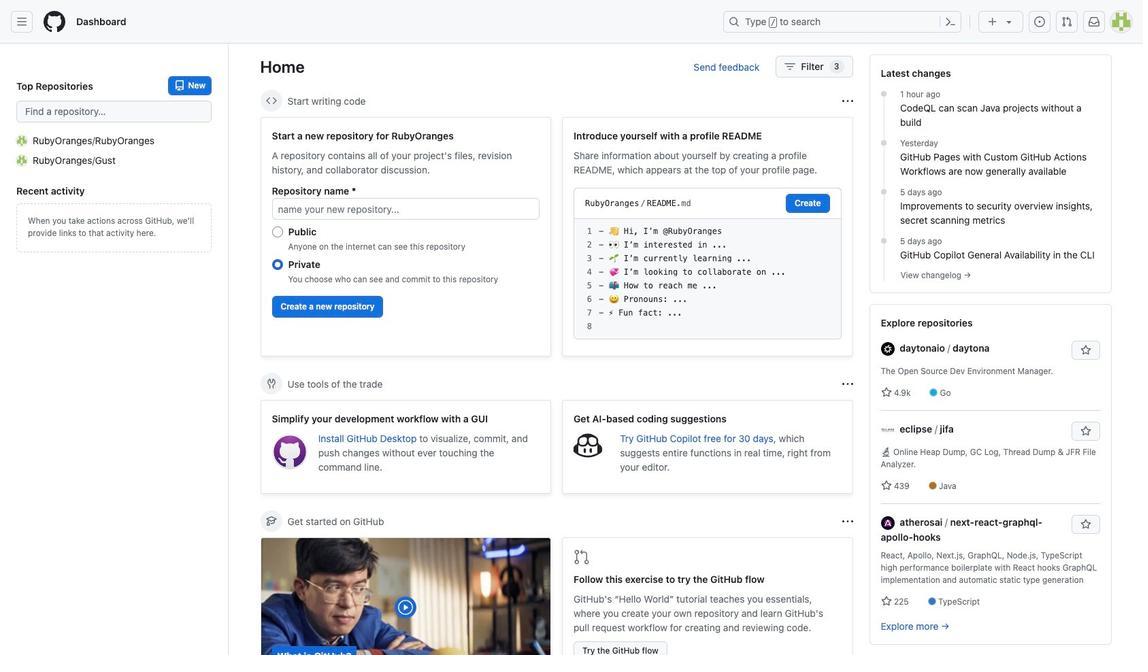 Task type: vqa. For each thing, say whether or not it's contained in the screenshot.
the US East
no



Task type: locate. For each thing, give the bounding box(es) containing it.
0 vertical spatial star image
[[881, 387, 892, 398]]

star this repository image for @daytonaio profile image
[[1081, 345, 1092, 356]]

1 star image from the top
[[881, 387, 892, 398]]

1 dot fill image from the top
[[879, 89, 890, 99]]

2 vertical spatial dot fill image
[[879, 187, 890, 197]]

star image for @daytonaio profile image
[[881, 387, 892, 398]]

star image for @eclipse profile image
[[881, 481, 892, 492]]

explore repositories navigation
[[870, 304, 1112, 646]]

gust image
[[16, 155, 27, 166]]

2 dot fill image from the top
[[879, 138, 890, 148]]

filter image
[[785, 61, 796, 72]]

star image
[[881, 387, 892, 398], [881, 481, 892, 492], [881, 597, 892, 608]]

2 vertical spatial star image
[[881, 597, 892, 608]]

get ai-based coding suggestions element
[[562, 400, 853, 494]]

2 why am i seeing this? image from the top
[[843, 516, 853, 527]]

2 star image from the top
[[881, 481, 892, 492]]

dot fill image
[[879, 89, 890, 99], [879, 138, 890, 148], [879, 187, 890, 197]]

2 star this repository image from the top
[[1081, 426, 1092, 437]]

None radio
[[272, 227, 283, 238], [272, 259, 283, 270], [272, 227, 283, 238], [272, 259, 283, 270]]

1 vertical spatial star this repository image
[[1081, 426, 1092, 437]]

1 vertical spatial star image
[[881, 481, 892, 492]]

rubyoranges image
[[16, 135, 27, 146]]

dot fill image
[[879, 236, 890, 246]]

None submit
[[786, 194, 830, 213]]

plus image
[[988, 16, 999, 27]]

star image for @atherosai profile image on the bottom right of the page
[[881, 597, 892, 608]]

1 vertical spatial why am i seeing this? image
[[843, 516, 853, 527]]

@daytonaio profile image
[[881, 343, 895, 356]]

command palette image
[[946, 16, 957, 27]]

1 why am i seeing this? image from the top
[[843, 379, 853, 390]]

name your new repository... text field
[[272, 198, 540, 220]]

explore element
[[870, 54, 1112, 656]]

0 vertical spatial why am i seeing this? image
[[843, 379, 853, 390]]

mortar board image
[[266, 516, 277, 527]]

git pull request image
[[574, 549, 590, 566]]

1 vertical spatial dot fill image
[[879, 138, 890, 148]]

star this repository image
[[1081, 519, 1092, 530]]

@atherosai profile image
[[881, 517, 895, 531]]

3 star image from the top
[[881, 597, 892, 608]]

0 vertical spatial dot fill image
[[879, 89, 890, 99]]

1 star this repository image from the top
[[1081, 345, 1092, 356]]

star this repository image
[[1081, 345, 1092, 356], [1081, 426, 1092, 437]]

why am i seeing this? image
[[843, 379, 853, 390], [843, 516, 853, 527]]

code image
[[266, 95, 277, 106]]

@eclipse profile image
[[881, 424, 895, 437]]

0 vertical spatial star this repository image
[[1081, 345, 1092, 356]]



Task type: describe. For each thing, give the bounding box(es) containing it.
notifications image
[[1089, 16, 1100, 27]]

triangle down image
[[1004, 16, 1015, 27]]

github desktop image
[[272, 434, 308, 470]]

what is github? image
[[261, 539, 551, 656]]

play image
[[398, 600, 414, 616]]

git pull request image
[[1062, 16, 1073, 27]]

tools image
[[266, 379, 277, 389]]

star this repository image for @eclipse profile image
[[1081, 426, 1092, 437]]

issue opened image
[[1035, 16, 1046, 27]]

why am i seeing this? image for try the github flow element
[[843, 516, 853, 527]]

Top Repositories search field
[[16, 101, 212, 123]]

what is github? element
[[260, 538, 551, 656]]

3 dot fill image from the top
[[879, 187, 890, 197]]

none submit inside introduce yourself with a profile readme element
[[786, 194, 830, 213]]

Find a repository… text field
[[16, 101, 212, 123]]

introduce yourself with a profile readme element
[[562, 117, 853, 357]]

try the github flow element
[[562, 538, 853, 656]]

why am i seeing this? image for the get ai-based coding suggestions element
[[843, 379, 853, 390]]

start a new repository element
[[260, 117, 551, 357]]

homepage image
[[44, 11, 65, 33]]

simplify your development workflow with a gui element
[[260, 400, 551, 494]]

why am i seeing this? image
[[843, 96, 853, 107]]



